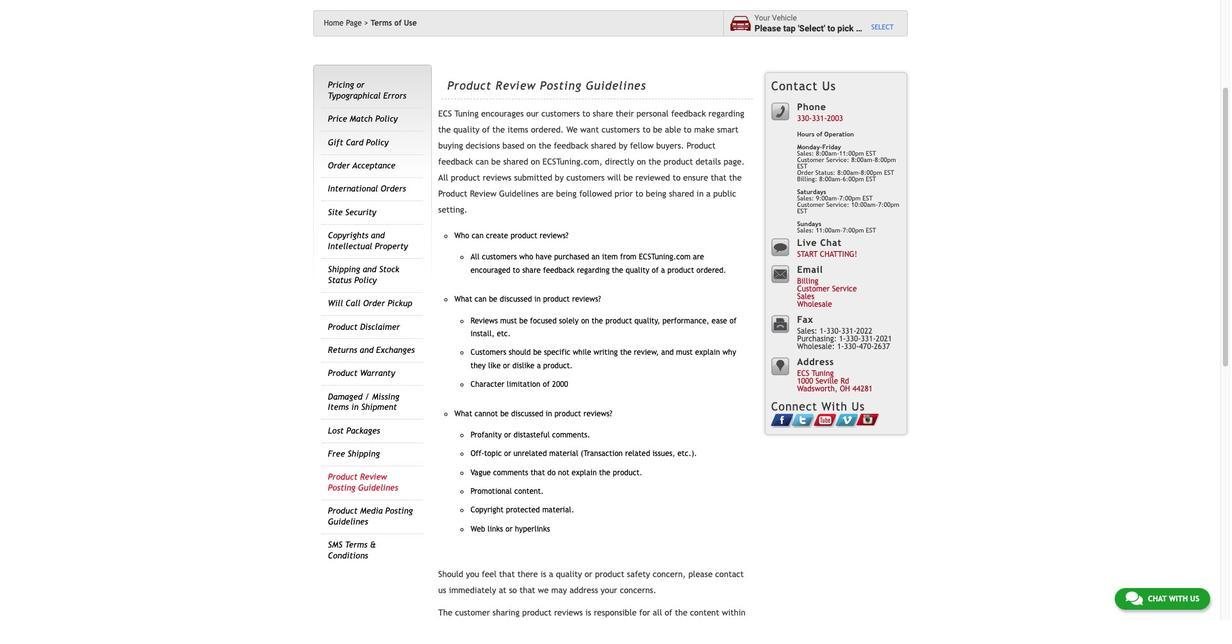Task type: vqa. For each thing, say whether or not it's contained in the screenshot.
must in Customers should be specific while writing the review, and must explain why they like or dislike a product.
yes



Task type: describe. For each thing, give the bounding box(es) containing it.
do
[[548, 468, 556, 477]]

of left use
[[395, 19, 402, 28]]

0 horizontal spatial explain
[[572, 468, 597, 477]]

to right prior
[[636, 189, 644, 199]]

on up submitted at the left
[[531, 157, 540, 167]]

guidelines inside ecs tuning encourages our customers to share their personal feedback regarding the quality of the items ordered. we want customers to be able to make smart buying decisions based on the feedback shared by fellow buyers. product feedback can be shared on ecstuning.com, directly on the product details page. all product reviews submitted by customers will be reviewed to ensure that the product review guidelines are being followed prior to being shared in a public setting.
[[499, 189, 539, 199]]

product inside "reviews must be focused solely on the product quality, performance, ease of install, etc."
[[606, 316, 633, 325]]

or inside customers should be specific while writing the review, and must explain why they like or dislike a product.
[[503, 361, 510, 370]]

shipping and stock status policy link
[[328, 265, 400, 285]]

ecstuning.com,
[[543, 157, 603, 167]]

status:
[[816, 169, 836, 176]]

and for intellectual
[[371, 231, 385, 241]]

must inside customers should be specific while writing the review, and must explain why they like or dislike a product.
[[676, 348, 693, 357]]

or right profanity
[[504, 431, 511, 440]]

chat inside live chat start chatting!
[[821, 237, 842, 248]]

1- left 2022
[[840, 335, 847, 344]]

1 service: from the top
[[827, 156, 850, 163]]

reviews? for what can be discussed in product reviews?
[[572, 295, 601, 304]]

use
[[404, 19, 417, 28]]

ecstuning.com
[[639, 253, 691, 262]]

packages
[[346, 426, 380, 436]]

comments.
[[552, 431, 591, 440]]

1- up the wholesale:
[[820, 327, 827, 336]]

reviewed
[[636, 173, 671, 183]]

product up returns at the left bottom
[[328, 322, 358, 332]]

7:00pm right 9:00am- at the top right
[[879, 201, 900, 208]]

site
[[328, 208, 343, 217]]

fellow
[[630, 141, 654, 151]]

with
[[1170, 595, 1189, 604]]

the down (transaction
[[599, 468, 611, 477]]

sms terms & conditions
[[328, 541, 376, 561]]

performance,
[[663, 316, 710, 325]]

will call order pickup link
[[328, 299, 413, 308]]

policy for gift card policy
[[366, 138, 389, 147]]

free shipping
[[328, 449, 380, 459]]

1 vertical spatial product review posting guidelines
[[328, 473, 398, 493]]

feedback down buying
[[439, 157, 473, 167]]

8:00am- up 6:00pm
[[852, 156, 875, 163]]

focused
[[530, 316, 557, 325]]

1- right the wholesale:
[[838, 343, 845, 352]]

item
[[602, 253, 618, 262]]

rd
[[841, 377, 850, 386]]

customers up 'followed'
[[567, 173, 605, 183]]

while
[[573, 348, 592, 357]]

2 horizontal spatial 331-
[[861, 335, 876, 344]]

buyers.
[[657, 141, 685, 151]]

price
[[328, 114, 347, 124]]

on down fellow
[[637, 157, 646, 167]]

free shipping link
[[328, 449, 380, 459]]

is for responsible
[[586, 608, 592, 618]]

product disclaimer
[[328, 322, 400, 332]]

330- left the 2637 at the bottom
[[847, 335, 861, 344]]

etc.).
[[678, 450, 698, 459]]

monday-
[[798, 144, 823, 151]]

1 vertical spatial shipping
[[348, 449, 380, 459]]

the up buying
[[439, 125, 451, 135]]

customers up we
[[542, 109, 580, 119]]

of left "2000"
[[543, 380, 550, 389]]

be right cannot
[[501, 409, 509, 418]]

7:00pm down 10:00am-
[[843, 227, 865, 234]]

3 sales: from the top
[[798, 227, 814, 234]]

and inside customers should be specific while writing the review, and must explain why they like or dislike a product.
[[662, 348, 674, 357]]

and for stock
[[363, 265, 377, 275]]

6:00pm
[[843, 176, 865, 183]]

related
[[626, 450, 651, 459]]

price match policy
[[328, 114, 398, 124]]

discussed for distasteful
[[511, 409, 544, 418]]

encouraged
[[471, 266, 511, 275]]

comments
[[493, 468, 529, 477]]

feedback down we
[[554, 141, 589, 151]]

your vehicle please tap 'select' to pick a vehicle
[[755, 14, 891, 33]]

1 horizontal spatial by
[[619, 141, 628, 151]]

we
[[538, 586, 549, 596]]

smart
[[717, 125, 739, 135]]

should you feel that there is a quality or product safety concern, please contact us immediately at
[[439, 570, 744, 596]]

product media posting guidelines link
[[328, 507, 413, 527]]

so that we may address your concerns.
[[509, 586, 657, 596]]

intellectual
[[328, 242, 373, 251]]

that right so
[[520, 586, 536, 596]]

customers
[[471, 348, 507, 357]]

on right based
[[527, 141, 536, 151]]

330- up the wholesale:
[[827, 327, 842, 336]]

status
[[328, 275, 352, 285]]

that inside ecs tuning encourages our customers to share their personal feedback regarding the quality of the items ordered. we want customers to be able to make smart buying decisions based on the feedback shared by fellow buyers. product feedback can be shared on ecstuning.com, directly on the product details page. all product reviews submitted by customers will be reviewed to ensure that the product review guidelines are being followed prior to being shared in a public setting.
[[711, 173, 727, 183]]

2 horizontal spatial posting
[[540, 79, 582, 92]]

the
[[439, 608, 453, 618]]

why
[[723, 348, 737, 357]]

sales: inside fax sales: 1-330-331-2022 purchasing: 1-330-331-2021 wholesale: 1-330-470-2637
[[798, 327, 818, 336]]

address
[[798, 356, 835, 367]]

1 being from the left
[[556, 189, 577, 199]]

of inside all customers who have purchased an item from ecstuning.com are encouraged to share feedback regarding the quality of a product ordered.
[[652, 266, 659, 275]]

8:00am- down 11:00pm
[[838, 169, 861, 176]]

are inside all customers who have purchased an item from ecstuning.com are encouraged to share feedback regarding the quality of a product ordered.
[[693, 253, 705, 262]]

for
[[640, 608, 651, 618]]

friday
[[823, 144, 842, 151]]

pickup
[[388, 299, 413, 308]]

may
[[552, 586, 567, 596]]

2 service: from the top
[[827, 201, 850, 208]]

product up encourages
[[448, 79, 492, 92]]

a inside ecs tuning encourages our customers to share their personal feedback regarding the quality of the items ordered. we want customers to be able to make smart buying decisions based on the feedback shared by fellow buyers. product feedback can be shared on ecstuning.com, directly on the product details page. all product reviews submitted by customers will be reviewed to ensure that the product review guidelines are being followed prior to being shared in a public setting.
[[707, 189, 711, 199]]

customers inside all customers who have purchased an item from ecstuning.com are encouraged to share feedback regarding the quality of a product ordered.
[[482, 253, 517, 262]]

quality inside should you feel that there is a quality or product safety concern, please contact us immediately at
[[556, 570, 582, 580]]

damaged
[[328, 392, 363, 402]]

to up want
[[583, 109, 591, 119]]

guidelines up their
[[586, 79, 647, 92]]

our
[[527, 109, 539, 119]]

can for create
[[472, 231, 484, 240]]

vague comments that do not explain the product.
[[471, 468, 643, 477]]

of inside ecs tuning encourages our customers to share their personal feedback regarding the quality of the items ordered. we want customers to be able to make smart buying decisions based on the feedback shared by fellow buyers. product feedback can be shared on ecstuning.com, directly on the product details page. all product reviews submitted by customers will be reviewed to ensure that the product review guidelines are being followed prior to being shared in a public setting.
[[482, 125, 490, 135]]

product down "buyers."
[[664, 157, 693, 167]]

shipping inside the shipping and stock status policy
[[328, 265, 360, 275]]

1 horizontal spatial terms
[[371, 19, 392, 28]]

product up setting.
[[451, 173, 481, 183]]

character limitation of 2000
[[471, 380, 569, 389]]

what for what can be discussed in product reviews?
[[455, 295, 473, 304]]

the inside customers should be specific while writing the review, and must explain why they like or dislike a product.
[[620, 348, 632, 357]]

the down encourages
[[493, 125, 505, 135]]

ease
[[712, 316, 728, 325]]

to inside your vehicle please tap 'select' to pick a vehicle
[[828, 23, 836, 33]]

1 vertical spatial chat
[[1149, 595, 1167, 604]]

tuning inside ecs tuning encourages our customers to share their personal feedback regarding the quality of the items ordered. we want customers to be able to make smart buying decisions based on the feedback shared by fellow buyers. product feedback can be shared on ecstuning.com, directly on the product details page. all product reviews submitted by customers will be reviewed to ensure that the product review guidelines are being followed prior to being shared in a public setting.
[[455, 109, 479, 119]]

all inside ecs tuning encourages our customers to share their personal feedback regarding the quality of the items ordered. we want customers to be able to make smart buying decisions based on the feedback shared by fellow buyers. product feedback can be shared on ecstuning.com, directly on the product details page. all product reviews submitted by customers will be reviewed to ensure that the product review guidelines are being followed prior to being shared in a public setting.
[[439, 173, 449, 183]]

can for be
[[475, 295, 487, 304]]

missing
[[372, 392, 400, 402]]

live
[[798, 237, 818, 248]]

a inside should you feel that there is a quality or product safety concern, please contact us immediately at
[[549, 570, 554, 580]]

profanity or distasteful comments.
[[471, 431, 591, 440]]

explain inside customers should be specific while writing the review, and must explain why they like or dislike a product.
[[696, 348, 721, 357]]

0 vertical spatial reviews?
[[540, 231, 569, 240]]

product down the make at the right top
[[687, 141, 716, 151]]

customers down their
[[602, 125, 640, 135]]

2021
[[876, 335, 893, 344]]

the inside all customers who have purchased an item from ecstuning.com are encouraged to share feedback regarding the quality of a product ordered.
[[612, 266, 624, 275]]

1 vertical spatial product.
[[613, 468, 643, 477]]

0 vertical spatial review
[[496, 79, 536, 92]]

in for what can be discussed in product reviews?
[[535, 295, 541, 304]]

0 vertical spatial 8:00pm
[[875, 156, 897, 163]]

the inside "reviews must be focused solely on the product quality, performance, ease of install, etc."
[[592, 316, 603, 325]]

a inside your vehicle please tap 'select' to pick a vehicle
[[856, 23, 861, 33]]

feedback inside all customers who have purchased an item from ecstuning.com are encouraged to share feedback regarding the quality of a product ordered.
[[543, 266, 575, 275]]

or right topic
[[504, 450, 511, 459]]

2 vertical spatial review
[[360, 473, 387, 482]]

hours
[[798, 131, 815, 138]]

policy for price match policy
[[375, 114, 398, 124]]

quality inside all customers who have purchased an item from ecstuning.com are encouraged to share feedback regarding the quality of a product ordered.
[[626, 266, 650, 275]]

phone
[[798, 101, 827, 112]]

0 horizontal spatial order
[[328, 161, 350, 171]]

share inside ecs tuning encourages our customers to share their personal feedback regarding the quality of the items ordered. we want customers to be able to make smart buying decisions based on the feedback shared by fellow buyers. product feedback can be shared on ecstuning.com, directly on the product details page. all product reviews submitted by customers will be reviewed to ensure that the product review guidelines are being followed prior to being shared in a public setting.
[[593, 109, 614, 119]]

typographical
[[328, 91, 381, 101]]

that inside should you feel that there is a quality or product safety concern, please contact us immediately at
[[499, 570, 515, 580]]

8:00am- up status:
[[816, 150, 840, 157]]

seville
[[816, 377, 839, 386]]

home page link
[[324, 19, 369, 28]]

who
[[520, 253, 534, 262]]

product inside all customers who have purchased an item from ecstuning.com are encouraged to share feedback regarding the quality of a product ordered.
[[668, 266, 695, 275]]

the right based
[[539, 141, 552, 151]]

warranty
[[360, 369, 395, 378]]

tap
[[784, 23, 796, 33]]

share inside all customers who have purchased an item from ecstuning.com are encouraged to share feedback regarding the quality of a product ordered.
[[523, 266, 541, 275]]

product inside product media posting guidelines
[[328, 507, 358, 516]]

us
[[439, 586, 447, 596]]

page
[[346, 19, 362, 28]]

content
[[690, 608, 720, 618]]

quality,
[[635, 316, 661, 325]]

immediately
[[449, 586, 496, 596]]

in inside ecs tuning encourages our customers to share their personal feedback regarding the quality of the items ordered. we want customers to be able to make smart buying decisions based on the feedback shared by fellow buyers. product feedback can be shared on ecstuning.com, directly on the product details page. all product reviews submitted by customers will be reviewed to ensure that the product review guidelines are being followed prior to being shared in a public setting.
[[697, 189, 704, 199]]

connect with us
[[772, 400, 866, 413]]

1 horizontal spatial order
[[363, 299, 385, 308]]

to left ensure
[[673, 173, 681, 183]]

ordered. inside all customers who have purchased an item from ecstuning.com are encouraged to share feedback regarding the quality of a product ordered.
[[697, 266, 727, 275]]

material
[[550, 450, 579, 459]]

ordered. inside ecs tuning encourages our customers to share their personal feedback regarding the quality of the items ordered. we want customers to be able to make smart buying decisions based on the feedback shared by fellow buyers. product feedback can be shared on ecstuning.com, directly on the product details page. all product reviews submitted by customers will be reviewed to ensure that the product review guidelines are being followed prior to being shared in a public setting.
[[531, 125, 564, 135]]

web
[[471, 525, 486, 534]]

home
[[324, 19, 344, 28]]

comments image
[[1126, 591, 1144, 606]]

product up comments.
[[555, 409, 582, 418]]

gift
[[328, 138, 343, 147]]

billing
[[798, 277, 819, 286]]

2 customer from the top
[[798, 201, 825, 208]]

hyperlinks
[[515, 525, 550, 534]]

customer inside email billing customer service sales wholesale
[[798, 285, 830, 294]]

10:00am-
[[852, 201, 879, 208]]

wholesale
[[798, 300, 833, 309]]

policy inside the shipping and stock status policy
[[354, 275, 377, 285]]



Task type: locate. For each thing, give the bounding box(es) containing it.
feedback up able
[[672, 109, 706, 119]]

product. inside customers should be specific while writing the review, and must explain why they like or dislike a product.
[[544, 361, 573, 370]]

review up the create
[[470, 189, 497, 199]]

0 horizontal spatial reviews
[[483, 173, 512, 183]]

product warranty
[[328, 369, 395, 378]]

1 vertical spatial policy
[[366, 138, 389, 147]]

1 vertical spatial review
[[470, 189, 497, 199]]

they
[[471, 361, 486, 370]]

to down who at the left
[[513, 266, 520, 275]]

gift card policy
[[328, 138, 389, 147]]

international orders link
[[328, 184, 406, 194]]

be inside "reviews must be focused solely on the product quality, performance, ease of install, etc."
[[520, 316, 528, 325]]

can inside ecs tuning encourages our customers to share their personal feedback regarding the quality of the items ordered. we want customers to be able to make smart buying decisions based on the feedback shared by fellow buyers. product feedback can be shared on ecstuning.com, directly on the product details page. all product reviews submitted by customers will be reviewed to ensure that the product review guidelines are being followed prior to being shared in a public setting.
[[476, 157, 489, 167]]

order right call
[[363, 299, 385, 308]]

3 customer from the top
[[798, 285, 830, 294]]

a inside all customers who have purchased an item from ecstuning.com are encouraged to share feedback regarding the quality of a product ordered.
[[661, 266, 666, 275]]

is right there at the bottom left of the page
[[541, 570, 547, 580]]

in for damaged / missing items in shipment
[[352, 403, 359, 412]]

the down page.
[[730, 173, 742, 183]]

encourages
[[482, 109, 524, 119]]

1 vertical spatial are
[[693, 253, 705, 262]]

will
[[328, 299, 343, 308]]

sms terms & conditions link
[[328, 541, 376, 561]]

2 vertical spatial quality
[[556, 570, 582, 580]]

1 horizontal spatial product review posting guidelines
[[448, 79, 647, 92]]

1 horizontal spatial quality
[[556, 570, 582, 580]]

1 vertical spatial what
[[455, 409, 473, 418]]

regarding inside ecs tuning encourages our customers to share their personal feedback regarding the quality of the items ordered. we want customers to be able to make smart buying decisions based on the feedback shared by fellow buyers. product feedback can be shared on ecstuning.com, directly on the product details page. all product reviews submitted by customers will be reviewed to ensure that the product review guidelines are being followed prior to being shared in a public setting.
[[709, 109, 745, 119]]

shared
[[591, 141, 617, 151], [503, 157, 529, 167], [669, 189, 695, 199]]

of inside the customer sharing product reviews is responsible for all of the content within
[[665, 608, 673, 618]]

ecs tuning encourages our customers to share their personal feedback regarding the quality of the items ordered. we want customers to be able to make smart buying decisions based on the feedback shared by fellow buyers. product feedback can be shared on ecstuning.com, directly on the product details page. all product reviews submitted by customers will be reviewed to ensure that the product review guidelines are being followed prior to being shared in a public setting.
[[439, 109, 745, 215]]

0 vertical spatial are
[[542, 189, 554, 199]]

0 horizontal spatial share
[[523, 266, 541, 275]]

guidelines inside product review posting guidelines
[[358, 483, 398, 493]]

2637
[[874, 343, 891, 352]]

ecs inside address ecs tuning 1000 seville rd wadsworth, oh 44281
[[798, 369, 810, 378]]

quality inside ecs tuning encourages our customers to share their personal feedback regarding the quality of the items ordered. we want customers to be able to make smart buying decisions based on the feedback shared by fellow buyers. product feedback can be shared on ecstuning.com, directly on the product details page. all product reviews submitted by customers will be reviewed to ensure that the product review guidelines are being followed prior to being shared in a public setting.
[[454, 125, 480, 135]]

1 vertical spatial posting
[[328, 483, 356, 493]]

be up the reviews
[[489, 295, 498, 304]]

must inside "reviews must be focused solely on the product quality, performance, ease of install, etc."
[[501, 316, 517, 325]]

9:00am-
[[816, 195, 840, 202]]

damaged / missing items in shipment
[[328, 392, 400, 412]]

1 horizontal spatial regarding
[[709, 109, 745, 119]]

customer
[[798, 156, 825, 163], [798, 201, 825, 208], [798, 285, 830, 294]]

order down gift on the left of page
[[328, 161, 350, 171]]

product down returns at the left bottom
[[328, 369, 358, 378]]

tuning up buying
[[455, 109, 479, 119]]

1 horizontal spatial product.
[[613, 468, 643, 477]]

order acceptance link
[[328, 161, 396, 171]]

customers
[[542, 109, 580, 119], [602, 125, 640, 135], [567, 173, 605, 183], [482, 253, 517, 262]]

1 vertical spatial 8:00pm
[[861, 169, 883, 176]]

in down damaged
[[352, 403, 359, 412]]

0 vertical spatial shipping
[[328, 265, 360, 275]]

us for connect
[[852, 400, 866, 413]]

0 horizontal spatial chat
[[821, 237, 842, 248]]

of inside "reviews must be focused solely on the product quality, performance, ease of install, etc."
[[730, 316, 737, 325]]

sms
[[328, 541, 343, 550]]

1 horizontal spatial are
[[693, 253, 705, 262]]

terms up conditions
[[345, 541, 368, 550]]

us right with
[[1191, 595, 1200, 604]]

1 horizontal spatial us
[[852, 400, 866, 413]]

policy
[[375, 114, 398, 124], [366, 138, 389, 147], [354, 275, 377, 285]]

is inside should you feel that there is a quality or product safety concern, please contact us immediately at
[[541, 570, 547, 580]]

review down free shipping
[[360, 473, 387, 482]]

can up the reviews
[[475, 295, 487, 304]]

1 vertical spatial can
[[472, 231, 484, 240]]

0 horizontal spatial posting
[[328, 483, 356, 493]]

product disclaimer link
[[328, 322, 400, 332]]

0 vertical spatial is
[[541, 570, 547, 580]]

be inside customers should be specific while writing the review, and must explain why they like or dislike a product.
[[533, 348, 542, 357]]

shipping up status
[[328, 265, 360, 275]]

terms right page
[[371, 19, 392, 28]]

there
[[518, 570, 538, 580]]

product up setting.
[[439, 189, 468, 199]]

order inside hours of operation monday-friday sales: 8:00am-11:00pm est customer service: 8:00am-8:00pm est order status: 8:00am-8:00pm est billing: 8:00am-6:00pm est saturdays sales: 9:00am-7:00pm est customer service: 10:00am-7:00pm est sundays sales: 11:00am-7:00pm est
[[798, 169, 814, 176]]

create
[[486, 231, 509, 240]]

and down "product disclaimer" link
[[360, 345, 374, 355]]

billing link
[[798, 277, 819, 286]]

shipment
[[361, 403, 397, 412]]

1 vertical spatial all
[[471, 253, 480, 262]]

that left 'do' on the left bottom of the page
[[531, 468, 545, 477]]

8:00am- up 9:00am- at the top right
[[820, 176, 843, 183]]

that up at
[[499, 570, 515, 580]]

start
[[798, 250, 818, 259]]

4 sales: from the top
[[798, 327, 818, 336]]

0 horizontal spatial ecs
[[439, 109, 452, 119]]

2 being from the left
[[646, 189, 667, 199]]

to up fellow
[[643, 125, 651, 135]]

issues,
[[653, 450, 676, 459]]

1 horizontal spatial all
[[471, 253, 480, 262]]

posting for product media posting guidelines link
[[386, 507, 413, 516]]

ecs inside ecs tuning encourages our customers to share their personal feedback regarding the quality of the items ordered. we want customers to be able to make smart buying decisions based on the feedback shared by fellow buyers. product feedback can be shared on ecstuning.com, directly on the product details page. all product reviews submitted by customers will be reviewed to ensure that the product review guidelines are being followed prior to being shared in a public setting.
[[439, 109, 452, 119]]

posting for the product review posting guidelines link
[[328, 483, 356, 493]]

policy right card
[[366, 138, 389, 147]]

330- down 2022
[[845, 343, 860, 352]]

vague
[[471, 468, 491, 477]]

wadsworth,
[[798, 385, 838, 394]]

0 horizontal spatial being
[[556, 189, 577, 199]]

1 vertical spatial terms
[[345, 541, 368, 550]]

off-
[[471, 450, 485, 459]]

1 vertical spatial customer
[[798, 201, 825, 208]]

0 vertical spatial us
[[823, 79, 837, 93]]

customer
[[455, 608, 490, 618]]

of up 'decisions'
[[482, 125, 490, 135]]

product down we at left bottom
[[522, 608, 552, 618]]

product review posting guidelines up media
[[328, 473, 398, 493]]

regarding inside all customers who have purchased an item from ecstuning.com are encouraged to share feedback regarding the quality of a product ordered.
[[577, 266, 610, 275]]

to inside all customers who have purchased an item from ecstuning.com are encouraged to share feedback regarding the quality of a product ordered.
[[513, 266, 520, 275]]

of
[[395, 19, 402, 28], [482, 125, 490, 135], [817, 131, 823, 138], [652, 266, 659, 275], [730, 316, 737, 325], [543, 380, 550, 389], [665, 608, 673, 618]]

ordered. down our
[[531, 125, 564, 135]]

2 vertical spatial customer
[[798, 285, 830, 294]]

0 vertical spatial product review posting guidelines
[[448, 79, 647, 92]]

0 vertical spatial quality
[[454, 125, 480, 135]]

1 vertical spatial ecs
[[798, 369, 810, 378]]

shared down based
[[503, 157, 529, 167]]

1 vertical spatial quality
[[626, 266, 650, 275]]

0 vertical spatial what
[[455, 295, 473, 304]]

share up want
[[593, 109, 614, 119]]

feel
[[482, 570, 497, 580]]

reviews down may
[[554, 608, 583, 618]]

us
[[823, 79, 837, 93], [852, 400, 866, 413], [1191, 595, 1200, 604]]

reviews inside the customer sharing product reviews is responsible for all of the content within
[[554, 608, 583, 618]]

guidelines down media
[[328, 517, 368, 527]]

and inside copyrights and intellectual property
[[371, 231, 385, 241]]

0 horizontal spatial regarding
[[577, 266, 610, 275]]

7:00pm down 6:00pm
[[840, 195, 861, 202]]

product
[[448, 79, 492, 92], [687, 141, 716, 151], [439, 189, 468, 199], [328, 322, 358, 332], [328, 369, 358, 378], [328, 473, 358, 482], [328, 507, 358, 516]]

what
[[455, 295, 473, 304], [455, 409, 473, 418]]

1 vertical spatial service:
[[827, 201, 850, 208]]

items
[[328, 403, 349, 412]]

personal
[[637, 109, 669, 119]]

explain left the why
[[696, 348, 721, 357]]

2 vertical spatial us
[[1191, 595, 1200, 604]]

being left 'followed'
[[556, 189, 577, 199]]

sales:
[[798, 150, 814, 157], [798, 195, 814, 202], [798, 227, 814, 234], [798, 327, 818, 336]]

be down 'decisions'
[[492, 157, 501, 167]]

can down 'decisions'
[[476, 157, 489, 167]]

site security
[[328, 208, 377, 217]]

0 vertical spatial chat
[[821, 237, 842, 248]]

your
[[755, 14, 771, 23]]

1 horizontal spatial share
[[593, 109, 614, 119]]

product up who at the left
[[511, 231, 538, 240]]

0 vertical spatial customer
[[798, 156, 825, 163]]

331-
[[813, 114, 828, 123], [842, 327, 857, 336], [861, 335, 876, 344]]

0 vertical spatial can
[[476, 157, 489, 167]]

the customer sharing product reviews is responsible for all of the content within
[[439, 608, 746, 621]]

1-
[[820, 327, 827, 336], [840, 335, 847, 344], [838, 343, 845, 352]]

1 vertical spatial us
[[852, 400, 866, 413]]

reviews? up have
[[540, 231, 569, 240]]

conditions
[[328, 551, 368, 561]]

1 horizontal spatial chat
[[1149, 595, 1167, 604]]

product media posting guidelines
[[328, 507, 413, 527]]

posting inside product media posting guidelines
[[386, 507, 413, 516]]

have
[[536, 253, 552, 262]]

sales: down billing:
[[798, 195, 814, 202]]

distasteful
[[514, 431, 550, 440]]

2 vertical spatial policy
[[354, 275, 377, 285]]

email billing customer service sales wholesale
[[798, 264, 857, 309]]

what for what cannot be discussed in product reviews?
[[455, 409, 473, 418]]

and inside the shipping and stock status policy
[[363, 265, 377, 275]]

like
[[488, 361, 501, 370]]

are down submitted at the left
[[542, 189, 554, 199]]

us for chat
[[1191, 595, 1200, 604]]

331- inside the "phone 330-331-2003"
[[813, 114, 828, 123]]

wholesale link
[[798, 300, 833, 309]]

0 horizontal spatial by
[[555, 173, 564, 183]]

lost packages link
[[328, 426, 380, 436]]

1 vertical spatial discussed
[[511, 409, 544, 418]]

product inside the customer sharing product reviews is responsible for all of the content within
[[522, 608, 552, 618]]

1 horizontal spatial 331-
[[842, 327, 857, 336]]

on inside "reviews must be focused solely on the product quality, performance, ease of install, etc."
[[581, 316, 590, 325]]

in for what cannot be discussed in product reviews?
[[546, 409, 552, 418]]

2 vertical spatial posting
[[386, 507, 413, 516]]

0 horizontal spatial shared
[[503, 157, 529, 167]]

330- inside the "phone 330-331-2003"
[[798, 114, 813, 123]]

contact
[[772, 79, 818, 93]]

and
[[371, 231, 385, 241], [363, 265, 377, 275], [360, 345, 374, 355], [662, 348, 674, 357]]

all up encouraged
[[471, 253, 480, 262]]

7:00pm
[[840, 195, 861, 202], [879, 201, 900, 208], [843, 227, 865, 234]]

0 vertical spatial share
[[593, 109, 614, 119]]

of inside hours of operation monday-friday sales: 8:00am-11:00pm est customer service: 8:00am-8:00pm est order status: 8:00am-8:00pm est billing: 8:00am-6:00pm est saturdays sales: 9:00am-7:00pm est customer service: 10:00am-7:00pm est sundays sales: 11:00am-7:00pm est
[[817, 131, 823, 138]]

1 sales: from the top
[[798, 150, 814, 157]]

shipping down packages
[[348, 449, 380, 459]]

review inside ecs tuning encourages our customers to share their personal feedback regarding the quality of the items ordered. we want customers to be able to make smart buying decisions based on the feedback shared by fellow buyers. product feedback can be shared on ecstuning.com, directly on the product details page. all product reviews submitted by customers will be reviewed to ensure that the product review guidelines are being followed prior to being shared in a public setting.
[[470, 189, 497, 199]]

1 horizontal spatial tuning
[[812, 369, 834, 378]]

us inside chat with us link
[[1191, 595, 1200, 604]]

posting down free
[[328, 483, 356, 493]]

0 vertical spatial explain
[[696, 348, 721, 357]]

1 horizontal spatial reviews
[[554, 608, 583, 618]]

discussed for be
[[500, 295, 532, 304]]

product
[[664, 157, 693, 167], [451, 173, 481, 183], [511, 231, 538, 240], [668, 266, 695, 275], [543, 295, 570, 304], [606, 316, 633, 325], [555, 409, 582, 418], [595, 570, 625, 580], [522, 608, 552, 618]]

2 what from the top
[[455, 409, 473, 418]]

is for a
[[541, 570, 547, 580]]

product inside should you feel that there is a quality or product safety concern, please contact us immediately at
[[595, 570, 625, 580]]

1 vertical spatial is
[[586, 608, 592, 618]]

0 vertical spatial reviews
[[483, 173, 512, 183]]

1 what from the top
[[455, 295, 473, 304]]

quality up buying
[[454, 125, 480, 135]]

to right able
[[684, 125, 692, 135]]

1 vertical spatial must
[[676, 348, 693, 357]]

product left media
[[328, 507, 358, 516]]

damaged / missing items in shipment link
[[328, 392, 400, 412]]

0 vertical spatial product.
[[544, 361, 573, 370]]

or right links
[[506, 525, 513, 534]]

1 horizontal spatial posting
[[386, 507, 413, 516]]

1 vertical spatial shared
[[503, 157, 529, 167]]

0 vertical spatial shared
[[591, 141, 617, 151]]

writing
[[594, 348, 618, 357]]

explain down the off-topic or unrelated material (transaction related issues, etc.).
[[572, 468, 597, 477]]

0 vertical spatial terms
[[371, 19, 392, 28]]

are right ecstuning.com
[[693, 253, 705, 262]]

1 vertical spatial reviews
[[554, 608, 583, 618]]

purchased
[[554, 253, 590, 262]]

2 horizontal spatial us
[[1191, 595, 1200, 604]]

or inside the pricing or typographical errors
[[357, 80, 365, 90]]

policy up will call order pickup link
[[354, 275, 377, 285]]

2 horizontal spatial shared
[[669, 189, 695, 199]]

posting inside product review posting guidelines
[[328, 483, 356, 493]]

is inside the customer sharing product reviews is responsible for all of the content within
[[586, 608, 592, 618]]

0 horizontal spatial us
[[823, 79, 837, 93]]

you
[[466, 570, 480, 580]]

0 horizontal spatial terms
[[345, 541, 368, 550]]

be right will
[[624, 173, 633, 183]]

all down buying
[[439, 173, 449, 183]]

a inside customers should be specific while writing the review, and must explain why they like or dislike a product.
[[537, 361, 541, 370]]

terms of use
[[371, 19, 417, 28]]

hours of operation monday-friday sales: 8:00am-11:00pm est customer service: 8:00am-8:00pm est order status: 8:00am-8:00pm est billing: 8:00am-6:00pm est saturdays sales: 9:00am-7:00pm est customer service: 10:00am-7:00pm est sundays sales: 11:00am-7:00pm est
[[798, 131, 900, 234]]

8:00pm down 11:00pm
[[861, 169, 883, 176]]

reviews? up solely
[[572, 295, 601, 304]]

&
[[370, 541, 376, 550]]

vehicle
[[773, 14, 797, 23]]

be
[[653, 125, 663, 135], [492, 157, 501, 167], [624, 173, 633, 183], [489, 295, 498, 304], [520, 316, 528, 325], [533, 348, 542, 357], [501, 409, 509, 418]]

product down free
[[328, 473, 358, 482]]

share down who at the left
[[523, 266, 541, 275]]

service: down "friday" on the right top of the page
[[827, 156, 850, 163]]

2 vertical spatial can
[[475, 295, 487, 304]]

0 horizontal spatial product review posting guidelines
[[328, 473, 398, 493]]

reviews? for what cannot be discussed in product reviews?
[[584, 409, 613, 418]]

the up reviewed
[[649, 157, 662, 167]]

shared down ensure
[[669, 189, 695, 199]]

0 vertical spatial ecs
[[439, 109, 452, 119]]

product up solely
[[543, 295, 570, 304]]

0 horizontal spatial tuning
[[455, 109, 479, 119]]

0 horizontal spatial is
[[541, 570, 547, 580]]

0 horizontal spatial must
[[501, 316, 517, 325]]

in inside 'damaged / missing items in shipment'
[[352, 403, 359, 412]]

exchanges
[[376, 345, 415, 355]]

0 vertical spatial all
[[439, 173, 449, 183]]

links
[[488, 525, 504, 534]]

and right review,
[[662, 348, 674, 357]]

0 vertical spatial ordered.
[[531, 125, 564, 135]]

or up address
[[585, 570, 593, 580]]

sundays
[[798, 221, 822, 228]]

0 horizontal spatial 331-
[[813, 114, 828, 123]]

product up your
[[595, 570, 625, 580]]

a down ecstuning.com
[[661, 266, 666, 275]]

1 vertical spatial explain
[[572, 468, 597, 477]]

on right solely
[[581, 316, 590, 325]]

1 horizontal spatial shared
[[591, 141, 617, 151]]

8:00pm right 11:00pm
[[875, 156, 897, 163]]

or
[[357, 80, 365, 90], [503, 361, 510, 370], [504, 431, 511, 440], [504, 450, 511, 459], [506, 525, 513, 534], [585, 570, 593, 580]]

in up the distasteful
[[546, 409, 552, 418]]

1 vertical spatial by
[[555, 173, 564, 183]]

guidelines inside product media posting guidelines
[[328, 517, 368, 527]]

and for exchanges
[[360, 345, 374, 355]]

an
[[592, 253, 600, 262]]

discussed up focused at bottom left
[[500, 295, 532, 304]]

off-topic or unrelated material (transaction related issues, etc.).
[[471, 450, 698, 459]]

be left able
[[653, 125, 663, 135]]

by up directly
[[619, 141, 628, 151]]

what left cannot
[[455, 409, 473, 418]]

1 horizontal spatial is
[[586, 608, 592, 618]]

are inside ecs tuning encourages our customers to share their personal feedback regarding the quality of the items ordered. we want customers to be able to make smart buying decisions based on the feedback shared by fellow buyers. product feedback can be shared on ecstuning.com, directly on the product details page. all product reviews submitted by customers will be reviewed to ensure that the product review guidelines are being followed prior to being shared in a public setting.
[[542, 189, 554, 199]]

330- down phone at the right top of page
[[798, 114, 813, 123]]

posting right media
[[386, 507, 413, 516]]

property
[[375, 242, 408, 251]]

contact
[[716, 570, 744, 580]]

tuning inside address ecs tuning 1000 seville rd wadsworth, oh 44281
[[812, 369, 834, 378]]

be right should
[[533, 348, 542, 357]]

price match policy link
[[328, 114, 398, 124]]

1 horizontal spatial ordered.
[[697, 266, 727, 275]]

match
[[350, 114, 373, 124]]

2 vertical spatial shared
[[669, 189, 695, 199]]

must down performance,
[[676, 348, 693, 357]]

1 horizontal spatial must
[[676, 348, 693, 357]]

with
[[822, 400, 848, 413]]

vehicle
[[863, 23, 891, 33]]

11:00pm
[[840, 150, 865, 157]]

all inside all customers who have purchased an item from ecstuning.com are encouraged to share feedback regarding the quality of a product ordered.
[[471, 253, 480, 262]]

terms inside the sms terms & conditions
[[345, 541, 368, 550]]

the inside the customer sharing product reviews is responsible for all of the content within
[[675, 608, 688, 618]]

1 vertical spatial share
[[523, 266, 541, 275]]

0 vertical spatial by
[[619, 141, 628, 151]]

who can create product reviews?
[[455, 231, 569, 240]]

directly
[[605, 157, 635, 167]]

1 vertical spatial regarding
[[577, 266, 610, 275]]

2 sales: from the top
[[798, 195, 814, 202]]

can right who
[[472, 231, 484, 240]]

a right dislike
[[537, 361, 541, 370]]

select link
[[872, 23, 894, 32]]

or inside should you feel that there is a quality or product safety concern, please contact us immediately at
[[585, 570, 593, 580]]

product left quality,
[[606, 316, 633, 325]]

call
[[346, 299, 361, 308]]

address
[[570, 586, 598, 596]]

in
[[697, 189, 704, 199], [535, 295, 541, 304], [352, 403, 359, 412], [546, 409, 552, 418]]

1 customer from the top
[[798, 156, 825, 163]]

details
[[696, 157, 722, 167]]

0 horizontal spatial quality
[[454, 125, 480, 135]]

reviews
[[483, 173, 512, 183], [554, 608, 583, 618]]

reviews inside ecs tuning encourages our customers to share their personal feedback regarding the quality of the items ordered. we want customers to be able to make smart buying decisions based on the feedback shared by fellow buyers. product feedback can be shared on ecstuning.com, directly on the product details page. all product reviews submitted by customers will be reviewed to ensure that the product review guidelines are being followed prior to being shared in a public setting.
[[483, 173, 512, 183]]

0 vertical spatial regarding
[[709, 109, 745, 119]]

operation
[[825, 131, 855, 138]]

posting up we
[[540, 79, 582, 92]]

etc.
[[497, 329, 511, 338]]

330-
[[798, 114, 813, 123], [827, 327, 842, 336], [847, 335, 861, 344], [845, 343, 860, 352]]

0 horizontal spatial are
[[542, 189, 554, 199]]



